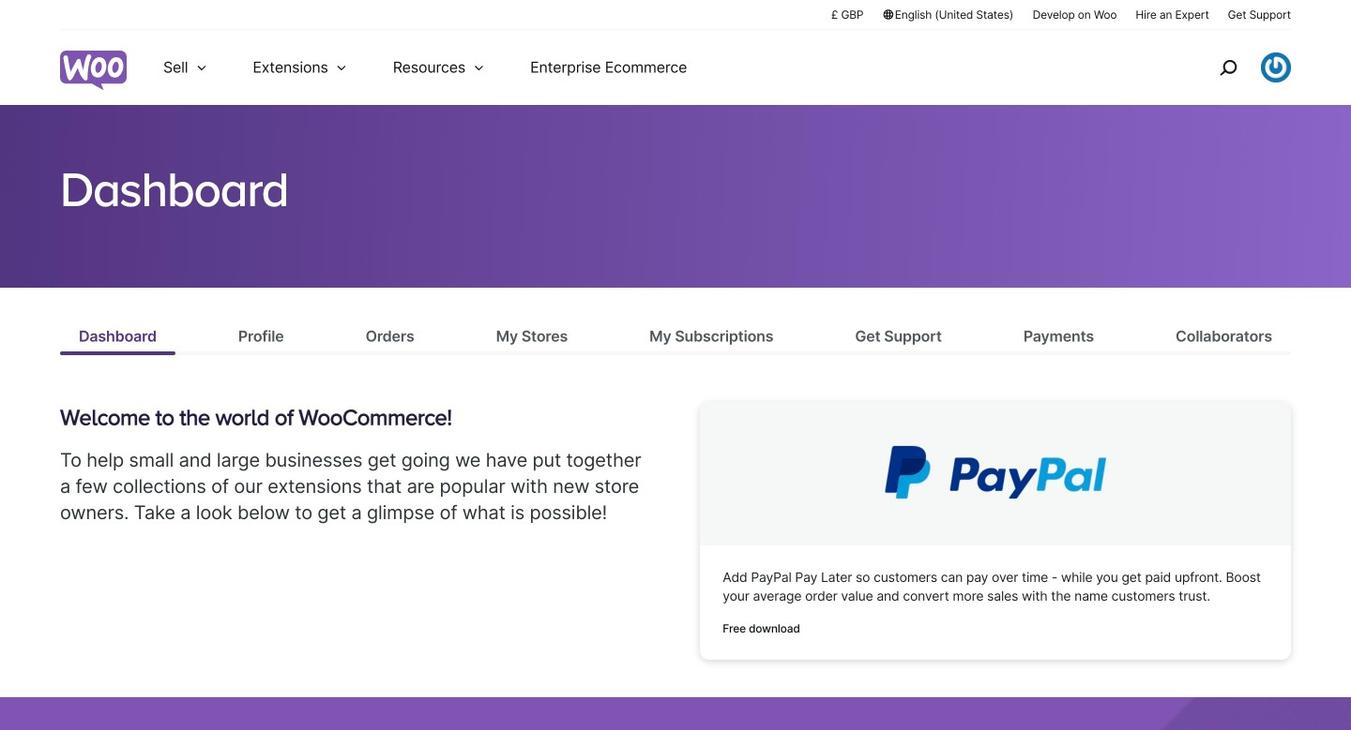 Task type: describe. For each thing, give the bounding box(es) containing it.
search image
[[1213, 53, 1243, 83]]

open account menu image
[[1261, 53, 1291, 83]]

service navigation menu element
[[1179, 37, 1291, 98]]



Task type: vqa. For each thing, say whether or not it's contained in the screenshot.
"Search" image
yes



